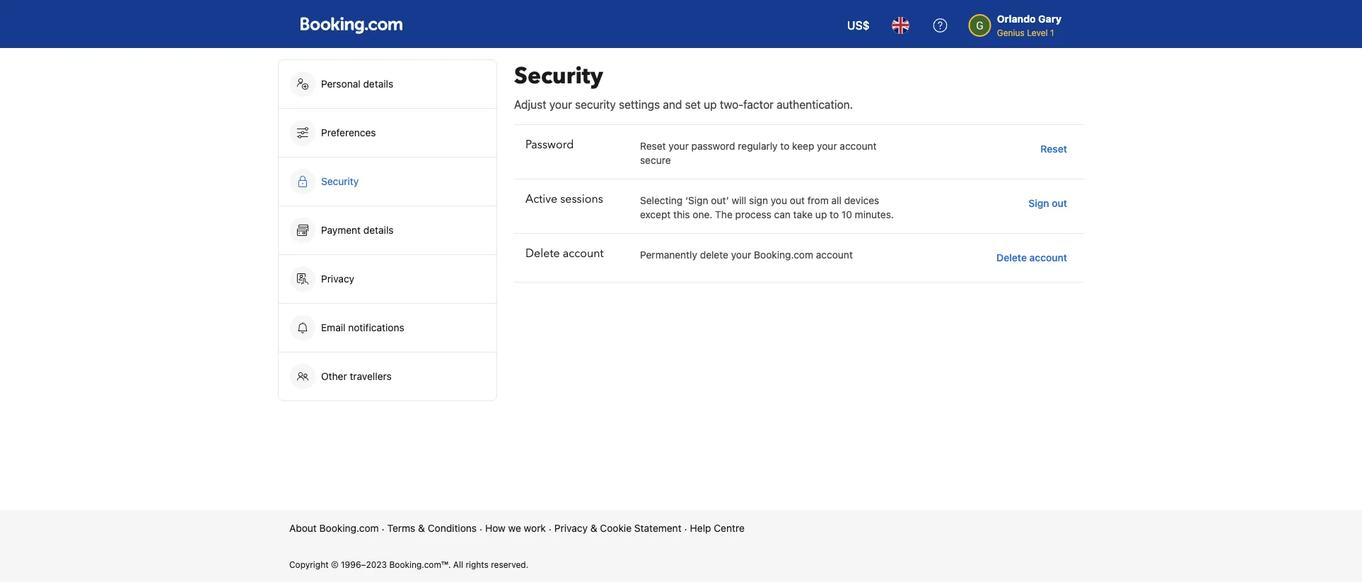 Task type: describe. For each thing, give the bounding box(es) containing it.
rights
[[466, 560, 489, 570]]

out'
[[711, 195, 729, 207]]

password
[[691, 140, 735, 152]]

sign out button
[[1023, 191, 1073, 216]]

privacy & cookie statement
[[554, 523, 681, 535]]

other travellers
[[321, 371, 392, 383]]

cookie
[[600, 523, 632, 535]]

authentication.
[[777, 98, 853, 111]]

delete account button
[[991, 245, 1073, 271]]

about booking.com
[[289, 523, 379, 535]]

& for privacy
[[590, 523, 597, 535]]

your up "secure"
[[669, 140, 689, 152]]

help
[[690, 523, 711, 535]]

can
[[774, 209, 791, 221]]

terms & conditions
[[387, 523, 477, 535]]

reserved.
[[491, 560, 528, 570]]

payment details link
[[279, 207, 496, 255]]

active
[[525, 192, 557, 207]]

notifications
[[348, 322, 404, 334]]

how
[[485, 523, 506, 535]]

secure
[[640, 155, 671, 166]]

email
[[321, 322, 345, 334]]

copyright © 1996–2023 booking.com™. all rights reserved.
[[289, 560, 528, 570]]

account inside dropdown button
[[1029, 252, 1067, 264]]

statement
[[634, 523, 681, 535]]

1
[[1050, 28, 1054, 37]]

us$
[[847, 19, 870, 32]]

terms & conditions link
[[387, 522, 477, 536]]

copyright
[[289, 560, 329, 570]]

active sessions
[[525, 192, 603, 207]]

except
[[640, 209, 671, 221]]

help centre
[[690, 523, 745, 535]]

other
[[321, 371, 347, 383]]

one.
[[693, 209, 712, 221]]

email notifications link
[[279, 304, 496, 352]]

help centre link
[[690, 522, 745, 536]]

regularly
[[738, 140, 778, 152]]

0 horizontal spatial delete
[[525, 246, 560, 262]]

adjust
[[514, 98, 546, 111]]

payment details
[[321, 225, 396, 236]]

delete inside dropdown button
[[997, 252, 1027, 264]]

to inside reset your password regularly to keep your account secure
[[780, 140, 789, 152]]

reset for reset
[[1041, 143, 1067, 155]]

preferences link
[[279, 109, 496, 157]]

and
[[663, 98, 682, 111]]

terms
[[387, 523, 415, 535]]

permanently delete your booking.com account
[[640, 249, 853, 261]]

account down 10
[[816, 249, 853, 261]]

©
[[331, 560, 339, 570]]

from
[[807, 195, 829, 207]]

1 horizontal spatial booking.com
[[754, 249, 813, 261]]

minutes.
[[855, 209, 894, 221]]

other travellers link
[[279, 353, 496, 401]]

will
[[732, 195, 746, 207]]

details for payment details
[[363, 225, 394, 236]]

email notifications
[[321, 322, 404, 334]]

how we work link
[[485, 522, 546, 536]]

account inside reset your password regularly to keep your account secure
[[840, 140, 877, 152]]

your right delete
[[731, 249, 751, 261]]

privacy link
[[279, 255, 496, 303]]

sign
[[1029, 198, 1049, 209]]

& for terms
[[418, 523, 425, 535]]

payment
[[321, 225, 361, 236]]

up inside selecting 'sign out' will sign you out from all devices except this one. the process can take up to 10 minutes.
[[815, 209, 827, 221]]

preferences
[[321, 127, 376, 139]]

sessions
[[560, 192, 603, 207]]

privacy for privacy
[[321, 273, 354, 285]]

reset button
[[1035, 136, 1073, 162]]

settings
[[619, 98, 660, 111]]

travellers
[[350, 371, 392, 383]]

personal
[[321, 78, 360, 90]]



Task type: locate. For each thing, give the bounding box(es) containing it.
your right adjust
[[549, 98, 572, 111]]

0 vertical spatial booking.com
[[754, 249, 813, 261]]

to left keep
[[780, 140, 789, 152]]

details
[[363, 78, 393, 90], [363, 225, 394, 236]]

security for security adjust your security settings and set up two-factor authentication.
[[514, 61, 603, 92]]

we
[[508, 523, 521, 535]]

selecting 'sign out' will sign you out from all devices except this one. the process can take up to 10 minutes.
[[640, 195, 894, 221]]

1 horizontal spatial &
[[590, 523, 597, 535]]

0 horizontal spatial security
[[321, 176, 359, 187]]

1 vertical spatial to
[[830, 209, 839, 221]]

up down from
[[815, 209, 827, 221]]

2 details from the top
[[363, 225, 394, 236]]

details inside payment details link
[[363, 225, 394, 236]]

0 horizontal spatial &
[[418, 523, 425, 535]]

0 horizontal spatial reset
[[640, 140, 666, 152]]

about booking.com link
[[289, 522, 379, 536]]

reset up "secure"
[[640, 140, 666, 152]]

out inside selecting 'sign out' will sign you out from all devices except this one. the process can take up to 10 minutes.
[[790, 195, 805, 207]]

1 horizontal spatial to
[[830, 209, 839, 221]]

all
[[453, 560, 463, 570]]

1 vertical spatial privacy
[[554, 523, 588, 535]]

level
[[1027, 28, 1048, 37]]

privacy right work
[[554, 523, 588, 535]]

to
[[780, 140, 789, 152], [830, 209, 839, 221]]

sign
[[749, 195, 768, 207]]

personal details link
[[279, 60, 496, 108]]

up inside security adjust your security settings and set up two-factor authentication.
[[704, 98, 717, 111]]

work
[[524, 523, 546, 535]]

reset
[[640, 140, 666, 152], [1041, 143, 1067, 155]]

delete account
[[525, 246, 604, 262], [997, 252, 1067, 264]]

security link
[[279, 158, 496, 206]]

0 horizontal spatial out
[[790, 195, 805, 207]]

security inside security adjust your security settings and set up two-factor authentication.
[[514, 61, 603, 92]]

10
[[841, 209, 852, 221]]

reset up sign out
[[1041, 143, 1067, 155]]

security
[[514, 61, 603, 92], [321, 176, 359, 187]]

1 vertical spatial up
[[815, 209, 827, 221]]

account down 'sign out' dropdown button
[[1029, 252, 1067, 264]]

security adjust your security settings and set up two-factor authentication.
[[514, 61, 853, 111]]

1 vertical spatial booking.com
[[319, 523, 379, 535]]

& right terms
[[418, 523, 425, 535]]

0 horizontal spatial delete account
[[525, 246, 604, 262]]

selecting
[[640, 195, 683, 207]]

reset inside reset your password regularly to keep your account secure
[[640, 140, 666, 152]]

reset for reset your password regularly to keep your account secure
[[640, 140, 666, 152]]

0 horizontal spatial privacy
[[321, 273, 354, 285]]

0 vertical spatial security
[[514, 61, 603, 92]]

delete down 'sign out' dropdown button
[[997, 252, 1027, 264]]

delete account down active sessions at the left top of the page
[[525, 246, 604, 262]]

take
[[793, 209, 813, 221]]

to inside selecting 'sign out' will sign you out from all devices except this one. the process can take up to 10 minutes.
[[830, 209, 839, 221]]

out
[[790, 195, 805, 207], [1052, 198, 1067, 209]]

account up devices at top
[[840, 140, 877, 152]]

how we work
[[485, 523, 546, 535]]

0 vertical spatial details
[[363, 78, 393, 90]]

1 details from the top
[[363, 78, 393, 90]]

up
[[704, 98, 717, 111], [815, 209, 827, 221]]

up right set
[[704, 98, 717, 111]]

delete
[[700, 249, 728, 261]]

1 horizontal spatial delete account
[[997, 252, 1067, 264]]

details inside personal details link
[[363, 78, 393, 90]]

permanently
[[640, 249, 697, 261]]

the
[[715, 209, 733, 221]]

to left 10
[[830, 209, 839, 221]]

privacy inside privacy & cookie statement link
[[554, 523, 588, 535]]

security
[[575, 98, 616, 111]]

details right payment
[[363, 225, 394, 236]]

details right personal
[[363, 78, 393, 90]]

1 horizontal spatial security
[[514, 61, 603, 92]]

1 vertical spatial security
[[321, 176, 359, 187]]

your right keep
[[817, 140, 837, 152]]

0 vertical spatial to
[[780, 140, 789, 152]]

details for personal details
[[363, 78, 393, 90]]

2 & from the left
[[590, 523, 597, 535]]

'sign
[[685, 195, 708, 207]]

1 horizontal spatial delete
[[997, 252, 1027, 264]]

security up payment
[[321, 176, 359, 187]]

orlando
[[997, 13, 1036, 25]]

security up adjust
[[514, 61, 603, 92]]

0 vertical spatial up
[[704, 98, 717, 111]]

all
[[831, 195, 842, 207]]

keep
[[792, 140, 814, 152]]

two-
[[720, 98, 743, 111]]

genius
[[997, 28, 1025, 37]]

process
[[735, 209, 771, 221]]

1 & from the left
[[418, 523, 425, 535]]

password
[[525, 137, 574, 153]]

set
[[685, 98, 701, 111]]

1 horizontal spatial up
[[815, 209, 827, 221]]

reset inside dropdown button
[[1041, 143, 1067, 155]]

privacy inside privacy link
[[321, 273, 354, 285]]

your inside security adjust your security settings and set up two-factor authentication.
[[549, 98, 572, 111]]

sign out
[[1029, 198, 1067, 209]]

1 horizontal spatial privacy
[[554, 523, 588, 535]]

0 horizontal spatial to
[[780, 140, 789, 152]]

1996–2023
[[341, 560, 387, 570]]

gary
[[1038, 13, 1062, 25]]

privacy
[[321, 273, 354, 285], [554, 523, 588, 535]]

reset your password regularly to keep your account secure
[[640, 140, 877, 166]]

1 horizontal spatial out
[[1052, 198, 1067, 209]]

about
[[289, 523, 317, 535]]

orlando gary genius level 1
[[997, 13, 1062, 37]]

centre
[[714, 523, 745, 535]]

account
[[840, 140, 877, 152], [563, 246, 604, 262], [816, 249, 853, 261], [1029, 252, 1067, 264]]

out up take
[[790, 195, 805, 207]]

1 vertical spatial details
[[363, 225, 394, 236]]

privacy & cookie statement link
[[554, 522, 681, 536]]

0 horizontal spatial up
[[704, 98, 717, 111]]

us$ button
[[839, 8, 878, 42]]

devices
[[844, 195, 879, 207]]

0 vertical spatial privacy
[[321, 273, 354, 285]]

privacy down payment
[[321, 273, 354, 285]]

out right sign
[[1052, 198, 1067, 209]]

security for security
[[321, 176, 359, 187]]

&
[[418, 523, 425, 535], [590, 523, 597, 535]]

delete account down sign
[[997, 252, 1067, 264]]

delete
[[525, 246, 560, 262], [997, 252, 1027, 264]]

privacy for privacy & cookie statement
[[554, 523, 588, 535]]

personal details
[[321, 78, 393, 90]]

& left cookie
[[590, 523, 597, 535]]

booking.com
[[754, 249, 813, 261], [319, 523, 379, 535]]

you
[[771, 195, 787, 207]]

delete down active at the top left
[[525, 246, 560, 262]]

out inside 'sign out' dropdown button
[[1052, 198, 1067, 209]]

delete account inside dropdown button
[[997, 252, 1067, 264]]

account down sessions
[[563, 246, 604, 262]]

booking.com down can
[[754, 249, 813, 261]]

conditions
[[428, 523, 477, 535]]

1 horizontal spatial reset
[[1041, 143, 1067, 155]]

0 horizontal spatial booking.com
[[319, 523, 379, 535]]

this
[[673, 209, 690, 221]]

booking.com up ©
[[319, 523, 379, 535]]

your
[[549, 98, 572, 111], [669, 140, 689, 152], [817, 140, 837, 152], [731, 249, 751, 261]]

booking.com™.
[[389, 560, 451, 570]]

factor
[[743, 98, 774, 111]]



Task type: vqa. For each thing, say whether or not it's contained in the screenshot.
top use
no



